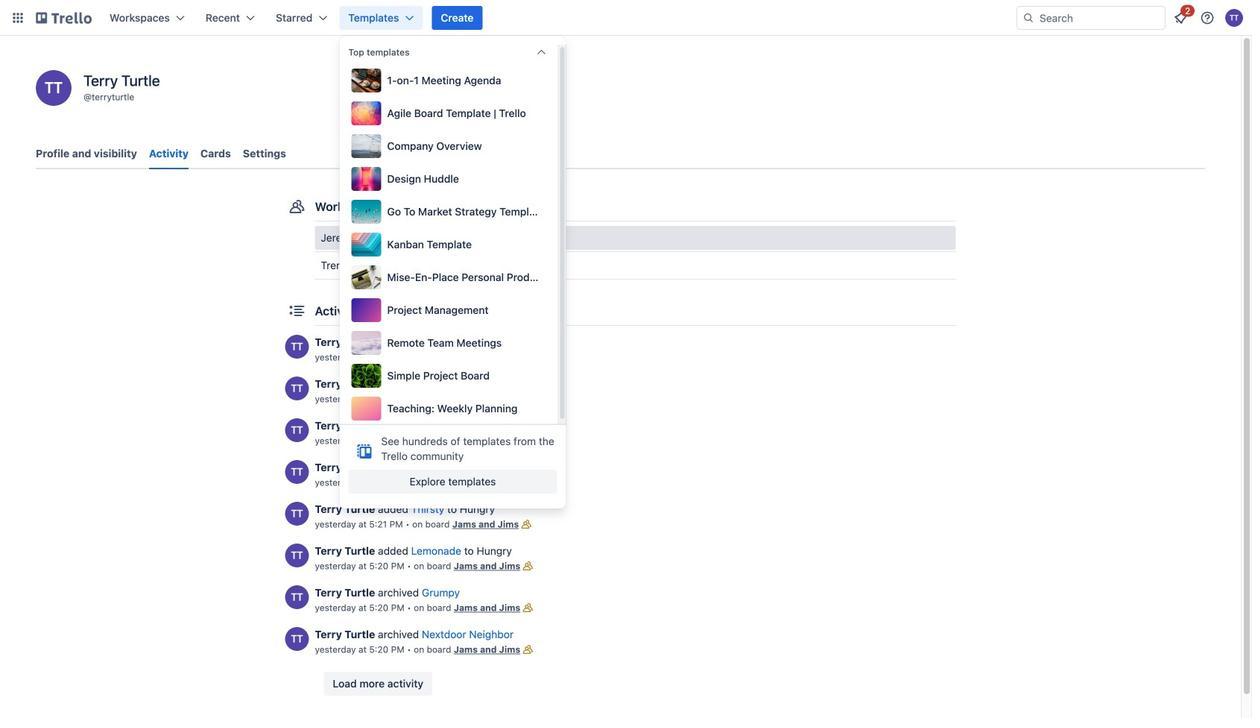Task type: locate. For each thing, give the bounding box(es) containing it.
1 terry turtle (terryturtle) image from the top
[[285, 335, 309, 359]]

terry turtle (terryturtle) image
[[285, 335, 309, 359], [285, 418, 309, 442], [285, 460, 309, 484], [285, 544, 309, 567], [285, 585, 309, 609]]

1 vertical spatial all members of the workspace can see and edit this board. image
[[519, 517, 534, 532]]

2 all members of the workspace can see and edit this board. image from the top
[[521, 642, 536, 657]]

1 all members of the workspace can see and edit this board. image from the top
[[521, 600, 536, 615]]

0 vertical spatial all members of the workspace can see and edit this board. image
[[521, 600, 536, 615]]

all members of the workspace can see and edit this board. image
[[521, 433, 536, 448], [519, 517, 534, 532], [521, 559, 536, 573]]

1 vertical spatial all members of the workspace can see and edit this board. image
[[521, 642, 536, 657]]

0 vertical spatial sm image
[[451, 230, 466, 245]]

0 horizontal spatial sm image
[[384, 258, 399, 273]]

2 terry turtle (terryturtle) image from the top
[[285, 418, 309, 442]]

4 terry turtle (terryturtle) image from the top
[[285, 544, 309, 567]]

all members of the workspace can see and edit this board. image
[[521, 600, 536, 615], [521, 642, 536, 657]]

1 vertical spatial sm image
[[384, 258, 399, 273]]

collapse image
[[536, 46, 548, 58]]

3 terry turtle (terryturtle) image from the top
[[285, 460, 309, 484]]

2 vertical spatial all members of the workspace can see and edit this board. image
[[521, 559, 536, 573]]

terry turtle (terryturtle) image
[[1226, 9, 1244, 27], [36, 70, 72, 106], [285, 377, 309, 400], [285, 502, 309, 526], [285, 627, 309, 651]]

search image
[[1023, 12, 1035, 24]]

sm image
[[451, 230, 466, 245], [384, 258, 399, 273]]

1 horizontal spatial sm image
[[451, 230, 466, 245]]

5 terry turtle (terryturtle) image from the top
[[285, 585, 309, 609]]

menu
[[349, 66, 549, 424]]



Task type: describe. For each thing, give the bounding box(es) containing it.
terry turtle (terryturtle) image for topmost all members of the workspace can see and edit this board. image
[[285, 418, 309, 442]]

primary element
[[0, 0, 1253, 36]]

open information menu image
[[1201, 10, 1215, 25]]

2 notifications image
[[1172, 9, 1190, 27]]

back to home image
[[36, 6, 92, 30]]

0 vertical spatial all members of the workspace can see and edit this board. image
[[521, 433, 536, 448]]

Search field
[[1035, 7, 1166, 28]]

terry turtle (terryturtle) image for 1st all members of the workspace can see and edit this board. icon from the top
[[285, 585, 309, 609]]

terry turtle (terryturtle) image for the bottommost all members of the workspace can see and edit this board. image
[[285, 544, 309, 567]]



Task type: vqa. For each thing, say whether or not it's contained in the screenshot.
first All members of the Workspace can see and edit this board. icon from the bottom of the page
yes



